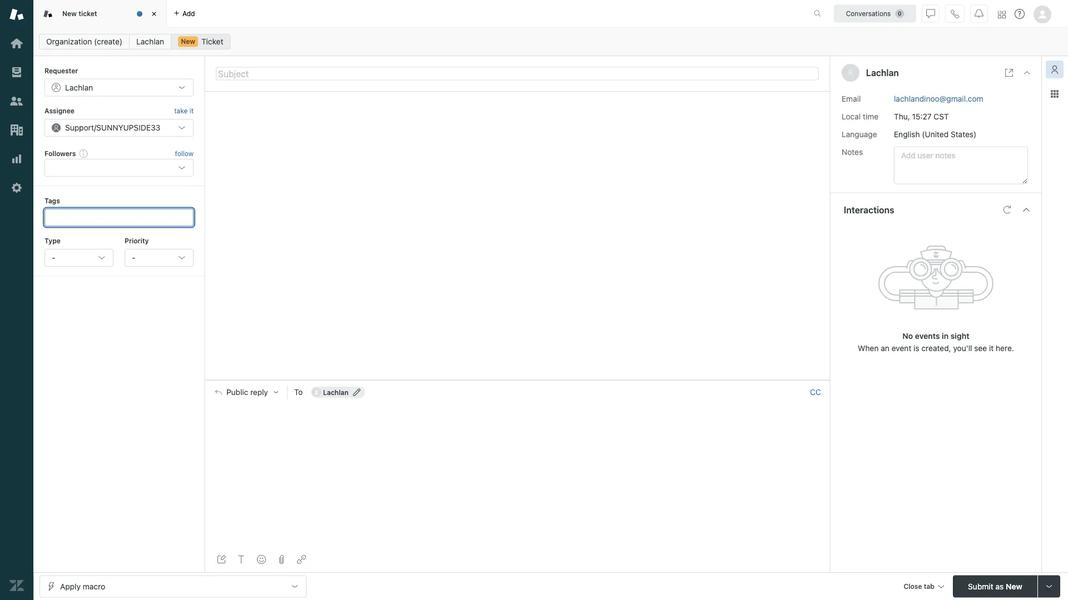 Task type: describe. For each thing, give the bounding box(es) containing it.
macro
[[83, 582, 105, 592]]

tab
[[924, 583, 935, 591]]

organization (create) button
[[39, 34, 130, 50]]

draft mode image
[[217, 556, 226, 565]]

as
[[995, 582, 1004, 592]]

lachlandinoo@gmail.com
[[894, 94, 983, 103]]

add
[[182, 10, 195, 18]]

is
[[914, 344, 919, 353]]

support
[[65, 123, 94, 132]]

add button
[[167, 0, 202, 27]]

followers element
[[45, 159, 194, 177]]

it inside button
[[190, 107, 194, 115]]

local
[[842, 112, 861, 121]]

cc button
[[810, 388, 821, 398]]

sight
[[951, 332, 969, 341]]

take it
[[174, 107, 194, 115]]

here.
[[996, 344, 1014, 353]]

see
[[974, 344, 987, 353]]

notes
[[842, 147, 863, 157]]

- for type
[[52, 253, 55, 263]]

new ticket tab
[[33, 0, 167, 28]]

Add user notes text field
[[894, 147, 1028, 184]]

Tags field
[[53, 212, 183, 223]]

thu,
[[894, 112, 910, 121]]

add link (cmd k) image
[[297, 556, 306, 565]]

public reply button
[[205, 381, 287, 404]]

you'll
[[953, 344, 972, 353]]

admin image
[[9, 181, 24, 195]]

lachlandinoo@gmail.com image
[[312, 388, 321, 397]]

lachlan right lachlandinoo@gmail.com image at the bottom left
[[323, 389, 349, 397]]

notifications image
[[975, 9, 984, 18]]

no
[[903, 332, 913, 341]]

when
[[858, 344, 879, 353]]

/
[[94, 123, 96, 132]]

cc
[[810, 388, 821, 397]]

customer context image
[[1050, 65, 1059, 74]]

views image
[[9, 65, 24, 80]]

take
[[174, 107, 188, 115]]

priority
[[125, 237, 149, 245]]

interactions
[[844, 205, 894, 215]]

organization (create)
[[46, 37, 122, 46]]

public
[[226, 388, 248, 397]]

- button for priority
[[125, 249, 194, 267]]

take it button
[[174, 105, 194, 117]]

follow button
[[175, 149, 194, 159]]

states)
[[951, 130, 976, 139]]

close
[[904, 583, 922, 591]]

customers image
[[9, 94, 24, 108]]

english (united states)
[[894, 130, 976, 139]]

close image inside new ticket tab
[[149, 8, 160, 19]]

apply macro
[[60, 582, 105, 592]]

2 horizontal spatial new
[[1006, 582, 1022, 592]]

view more details image
[[1005, 68, 1014, 77]]

edit user image
[[353, 389, 361, 397]]

new ticket
[[62, 10, 97, 17]]

events
[[915, 332, 940, 341]]

apply
[[60, 582, 81, 592]]



Task type: vqa. For each thing, say whether or not it's contained in the screenshot.
#1
no



Task type: locate. For each thing, give the bounding box(es) containing it.
local time
[[842, 112, 878, 121]]

format text image
[[237, 556, 246, 565]]

- button
[[45, 249, 113, 267], [125, 249, 194, 267]]

2 - button from the left
[[125, 249, 194, 267]]

thu, 15:27 cst
[[894, 112, 949, 121]]

zendesk image
[[9, 579, 24, 594]]

0 vertical spatial new
[[62, 10, 77, 17]]

cst
[[934, 112, 949, 121]]

displays possible ticket submission types image
[[1045, 583, 1054, 592]]

it
[[190, 107, 194, 115], [989, 344, 994, 353]]

1 vertical spatial close image
[[1022, 68, 1031, 77]]

1 vertical spatial it
[[989, 344, 994, 353]]

close tab button
[[899, 576, 948, 600]]

it right take
[[190, 107, 194, 115]]

an
[[881, 344, 889, 353]]

in
[[942, 332, 949, 341]]

user image
[[847, 70, 854, 76], [848, 70, 853, 76]]

1 horizontal spatial close image
[[1022, 68, 1031, 77]]

public reply
[[226, 388, 268, 397]]

new inside secondary element
[[181, 38, 195, 45]]

tabs tab list
[[33, 0, 802, 28]]

follow
[[175, 150, 194, 157]]

get help image
[[1015, 9, 1025, 19]]

requester element
[[45, 79, 194, 96]]

email
[[842, 94, 861, 103]]

lachlan inside requester element
[[65, 83, 93, 92]]

1 horizontal spatial - button
[[125, 249, 194, 267]]

assignee element
[[45, 119, 194, 137]]

organization
[[46, 37, 92, 46]]

lachlan inside secondary element
[[136, 37, 164, 46]]

close tab
[[904, 583, 935, 591]]

Subject field
[[216, 67, 819, 80]]

lachlan right (create)
[[136, 37, 164, 46]]

0 horizontal spatial new
[[62, 10, 77, 17]]

button displays agent's chat status as invisible. image
[[926, 9, 935, 18]]

requester
[[45, 67, 78, 75]]

1 - from the left
[[52, 253, 55, 263]]

followers
[[45, 150, 76, 157]]

time
[[863, 112, 878, 121]]

lachlan link
[[129, 34, 171, 50]]

ticket
[[79, 10, 97, 17]]

2 - from the left
[[132, 253, 135, 263]]

0 horizontal spatial -
[[52, 253, 55, 263]]

organizations image
[[9, 123, 24, 137]]

1 horizontal spatial new
[[181, 38, 195, 45]]

close image up lachlan link
[[149, 8, 160, 19]]

1 - button from the left
[[45, 249, 113, 267]]

type
[[45, 237, 61, 245]]

new for new ticket
[[62, 10, 77, 17]]

it inside no events in sight when an event is created, you'll see it here.
[[989, 344, 994, 353]]

close image right view more details image
[[1022, 68, 1031, 77]]

support / sunnyupside33
[[65, 123, 160, 132]]

ticket
[[201, 37, 223, 46]]

conversations button
[[834, 5, 916, 23]]

- for priority
[[132, 253, 135, 263]]

apps image
[[1050, 90, 1059, 98]]

lachlan down requester
[[65, 83, 93, 92]]

new inside tab
[[62, 10, 77, 17]]

- button for type
[[45, 249, 113, 267]]

main element
[[0, 0, 33, 601]]

assignee
[[45, 107, 74, 115]]

- button down priority
[[125, 249, 194, 267]]

1 horizontal spatial it
[[989, 344, 994, 353]]

zendesk support image
[[9, 7, 24, 22]]

0 vertical spatial it
[[190, 107, 194, 115]]

1 horizontal spatial -
[[132, 253, 135, 263]]

to
[[294, 388, 303, 397]]

language
[[842, 130, 877, 139]]

- button down type
[[45, 249, 113, 267]]

0 vertical spatial close image
[[149, 8, 160, 19]]

secondary element
[[33, 31, 1068, 53]]

get started image
[[9, 36, 24, 51]]

reply
[[250, 388, 268, 397]]

0 horizontal spatial - button
[[45, 249, 113, 267]]

-
[[52, 253, 55, 263], [132, 253, 135, 263]]

lachlan
[[136, 37, 164, 46], [866, 68, 899, 78], [65, 83, 93, 92], [323, 389, 349, 397]]

english
[[894, 130, 920, 139]]

15:27
[[912, 112, 932, 121]]

lachlan up time
[[866, 68, 899, 78]]

it right see
[[989, 344, 994, 353]]

no events in sight when an event is created, you'll see it here.
[[858, 332, 1014, 353]]

(united
[[922, 130, 949, 139]]

submit
[[968, 582, 993, 592]]

info on adding followers image
[[79, 149, 88, 158]]

add attachment image
[[277, 556, 286, 565]]

0 horizontal spatial close image
[[149, 8, 160, 19]]

reporting image
[[9, 152, 24, 166]]

0 horizontal spatial it
[[190, 107, 194, 115]]

new for new
[[181, 38, 195, 45]]

conversations
[[846, 10, 891, 18]]

1 vertical spatial new
[[181, 38, 195, 45]]

submit as new
[[968, 582, 1022, 592]]

event
[[892, 344, 911, 353]]

- down priority
[[132, 253, 135, 263]]

sunnyupside33
[[96, 123, 160, 132]]

close image
[[149, 8, 160, 19], [1022, 68, 1031, 77]]

2 vertical spatial new
[[1006, 582, 1022, 592]]

(create)
[[94, 37, 122, 46]]

zendesk products image
[[998, 11, 1006, 19]]

created,
[[921, 344, 951, 353]]

tags
[[45, 197, 60, 205]]

- down type
[[52, 253, 55, 263]]

new
[[62, 10, 77, 17], [181, 38, 195, 45], [1006, 582, 1022, 592]]

insert emojis image
[[257, 556, 266, 565]]

minimize composer image
[[513, 376, 522, 385]]



